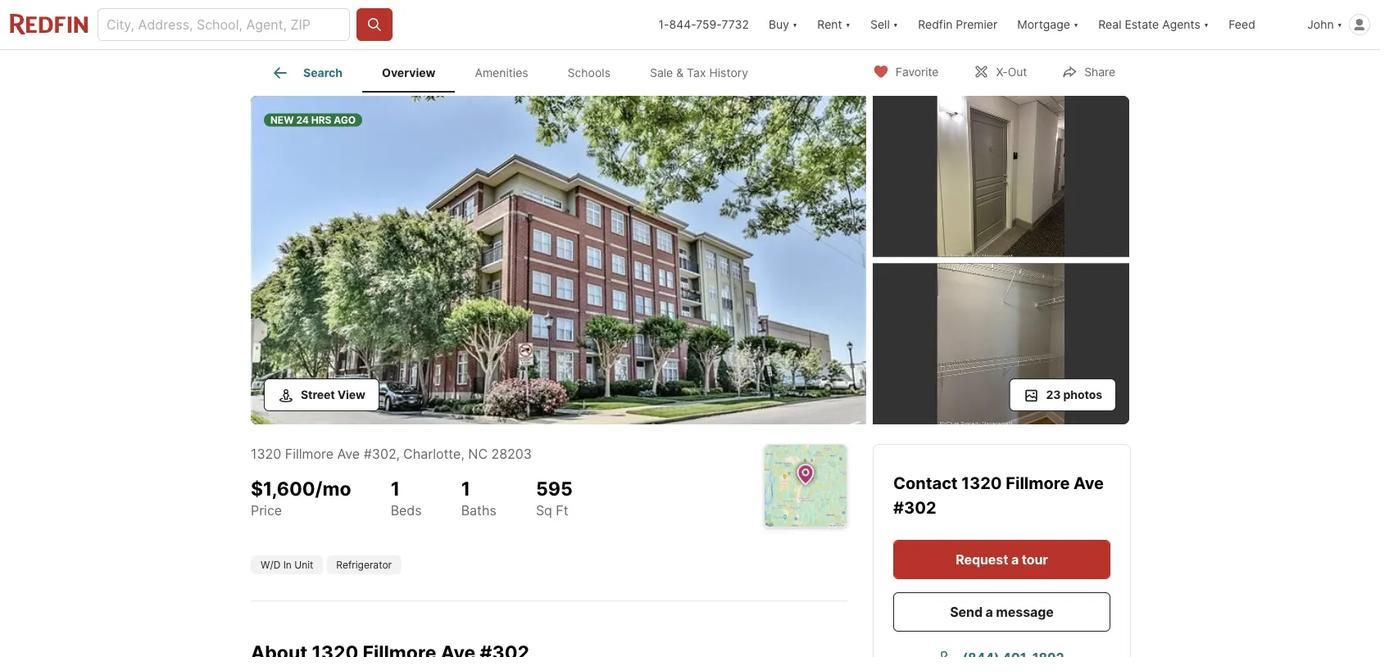 Task type: describe. For each thing, give the bounding box(es) containing it.
buy ▾ button
[[759, 0, 808, 49]]

tax
[[687, 66, 706, 80]]

5 ▾ from the left
[[1204, 18, 1209, 32]]

overview tab
[[362, 53, 455, 93]]

w/d in unit
[[261, 559, 313, 571]]

x-out button
[[959, 55, 1041, 88]]

buy
[[769, 18, 789, 32]]

ave for 1320 fillmore ave #302
[[1074, 473, 1104, 494]]

share button
[[1048, 55, 1130, 88]]

1320 fillmore ave #302 , charlotte , nc 28203
[[251, 446, 532, 462]]

1 for 1 baths
[[461, 477, 470, 500]]

john ▾
[[1308, 18, 1343, 32]]

amenities tab
[[455, 53, 548, 93]]

share
[[1085, 65, 1116, 79]]

baths
[[461, 502, 497, 518]]

1 baths
[[461, 477, 497, 518]]

$1,600 /mo price
[[251, 477, 351, 518]]

in
[[283, 559, 292, 571]]

1 for 1 beds
[[391, 477, 400, 500]]

/mo
[[315, 477, 351, 500]]

tab list containing search
[[251, 50, 781, 93]]

2 , from the left
[[461, 446, 465, 462]]

submit search image
[[366, 16, 383, 33]]

map entry image
[[765, 445, 847, 527]]

real estate agents ▾ link
[[1099, 0, 1209, 49]]

sell
[[871, 18, 890, 32]]

rent ▾ button
[[818, 0, 851, 49]]

sale & tax history tab
[[630, 53, 768, 93]]

request
[[956, 552, 1009, 568]]

595
[[536, 477, 573, 500]]

844-
[[669, 18, 696, 32]]

sq
[[536, 503, 552, 519]]

request a tour button
[[894, 540, 1111, 580]]

real
[[1099, 18, 1122, 32]]

mortgage ▾ button
[[1018, 0, 1079, 49]]

1 , from the left
[[396, 446, 400, 462]]

new 24 hrs ago link
[[251, 96, 867, 428]]

▾ for sell ▾
[[893, 18, 899, 32]]

#302 for 1320 fillmore ave #302 , charlotte , nc 28203
[[364, 446, 396, 462]]

street view
[[301, 388, 365, 402]]

premier
[[956, 18, 998, 32]]

schools tab
[[548, 53, 630, 93]]

▾ for john ▾
[[1338, 18, 1343, 32]]

x-
[[996, 65, 1008, 79]]

28203
[[491, 446, 532, 462]]

sale
[[650, 66, 673, 80]]

595 sq ft
[[536, 477, 573, 519]]

message
[[996, 604, 1054, 620]]

rent ▾ button
[[808, 0, 861, 49]]

hrs
[[311, 114, 331, 126]]

23
[[1047, 388, 1061, 402]]

fillmore for 1320 fillmore ave #302 , charlotte , nc 28203
[[285, 446, 334, 462]]

real estate agents ▾
[[1099, 18, 1209, 32]]

#302 for 1320 fillmore ave #302
[[894, 498, 937, 518]]

send
[[950, 604, 983, 620]]

ago
[[334, 114, 356, 126]]

sell ▾
[[871, 18, 899, 32]]

23 photos
[[1047, 388, 1103, 402]]

rent
[[818, 18, 842, 32]]

view
[[337, 388, 365, 402]]

send a message
[[950, 604, 1054, 620]]

price
[[251, 502, 282, 518]]

new 24 hrs ago
[[271, 114, 356, 126]]

contact
[[894, 473, 962, 494]]

schools
[[568, 66, 611, 80]]

City, Address, School, Agent, ZIP search field
[[98, 8, 350, 41]]



Task type: locate. For each thing, give the bounding box(es) containing it.
▾ for buy ▾
[[793, 18, 798, 32]]

amenities
[[475, 66, 528, 80]]

2 1 from the left
[[461, 477, 470, 500]]

1 horizontal spatial #302
[[894, 498, 937, 518]]

john
[[1308, 18, 1334, 32]]

sale & tax history
[[650, 66, 748, 80]]

#302 down contact
[[894, 498, 937, 518]]

0 horizontal spatial fillmore
[[285, 446, 334, 462]]

refrigerator
[[336, 559, 392, 571]]

street
[[301, 388, 335, 402]]

, left nc
[[461, 446, 465, 462]]

24
[[296, 114, 309, 126]]

1 inside 1 baths
[[461, 477, 470, 500]]

search link
[[271, 63, 343, 83]]

0 horizontal spatial #302
[[364, 446, 396, 462]]

unit
[[294, 559, 313, 571]]

favorite
[[896, 65, 939, 79]]

a for request
[[1012, 552, 1019, 568]]

1320 for 1320 fillmore ave #302 , charlotte , nc 28203
[[251, 446, 281, 462]]

#302 inside '1320 fillmore ave #302'
[[894, 498, 937, 518]]

favorite button
[[859, 55, 953, 88]]

fillmore
[[285, 446, 334, 462], [1006, 473, 1070, 494]]

feed button
[[1219, 0, 1298, 49]]

1 up beds
[[391, 477, 400, 500]]

estate
[[1125, 18, 1159, 32]]

fillmore inside '1320 fillmore ave #302'
[[1006, 473, 1070, 494]]

a left tour
[[1012, 552, 1019, 568]]

1 vertical spatial #302
[[894, 498, 937, 518]]

a right send
[[986, 604, 993, 620]]

6 ▾ from the left
[[1338, 18, 1343, 32]]

photos
[[1064, 388, 1103, 402]]

0 vertical spatial fillmore
[[285, 446, 334, 462]]

1320
[[251, 446, 281, 462], [962, 473, 1002, 494]]

x-out
[[996, 65, 1027, 79]]

0 horizontal spatial 1320
[[251, 446, 281, 462]]

search
[[303, 66, 343, 80]]

out
[[1008, 65, 1027, 79]]

1 vertical spatial ave
[[1074, 473, 1104, 494]]

tour
[[1022, 552, 1048, 568]]

street view button
[[264, 379, 379, 412]]

ave inside '1320 fillmore ave #302'
[[1074, 473, 1104, 494]]

▾ right sell
[[893, 18, 899, 32]]

fillmore up /mo
[[285, 446, 334, 462]]

1 vertical spatial a
[[986, 604, 993, 620]]

759-
[[696, 18, 722, 32]]

23 photos button
[[1010, 379, 1117, 412]]

1 horizontal spatial a
[[1012, 552, 1019, 568]]

ft
[[556, 503, 569, 519]]

▾ for mortgage ▾
[[1074, 18, 1079, 32]]

1 horizontal spatial ave
[[1074, 473, 1104, 494]]

a inside button
[[1012, 552, 1019, 568]]

0 vertical spatial #302
[[364, 446, 396, 462]]

0 vertical spatial 1320
[[251, 446, 281, 462]]

real estate agents ▾ button
[[1089, 0, 1219, 49]]

1320 for 1320 fillmore ave #302
[[962, 473, 1002, 494]]

1 1 from the left
[[391, 477, 400, 500]]

nc
[[468, 446, 488, 462]]

ave
[[337, 446, 360, 462], [1074, 473, 1104, 494]]

history
[[709, 66, 748, 80]]

redfin premier button
[[908, 0, 1008, 49]]

0 horizontal spatial ave
[[337, 446, 360, 462]]

redfin
[[918, 18, 953, 32]]

1 beds
[[391, 477, 422, 518]]

0 vertical spatial ave
[[337, 446, 360, 462]]

1 ▾ from the left
[[793, 18, 798, 32]]

1 inside 1 beds
[[391, 477, 400, 500]]

1 horizontal spatial 1
[[461, 477, 470, 500]]

fillmore up tour
[[1006, 473, 1070, 494]]

, left charlotte
[[396, 446, 400, 462]]

7732
[[722, 18, 749, 32]]

▾ for rent ▾
[[846, 18, 851, 32]]

sell ▾ button
[[861, 0, 908, 49]]

a inside button
[[986, 604, 993, 620]]

mortgage
[[1018, 18, 1071, 32]]

rent ▾
[[818, 18, 851, 32]]

2 ▾ from the left
[[846, 18, 851, 32]]

1 up baths
[[461, 477, 470, 500]]

a for send
[[986, 604, 993, 620]]

▾ right mortgage
[[1074, 18, 1079, 32]]

#302
[[364, 446, 396, 462], [894, 498, 937, 518]]

image image
[[251, 96, 867, 425], [873, 96, 1130, 257], [873, 264, 1130, 425]]

1-844-759-7732
[[659, 18, 749, 32]]

buy ▾ button
[[769, 0, 798, 49]]

1320 inside '1320 fillmore ave #302'
[[962, 473, 1002, 494]]

tab list
[[251, 50, 781, 93]]

mortgage ▾
[[1018, 18, 1079, 32]]

1-844-759-7732 link
[[659, 18, 749, 32]]

feed
[[1229, 18, 1256, 32]]

#302 up 1 beds
[[364, 446, 396, 462]]

buy ▾
[[769, 18, 798, 32]]

1 horizontal spatial 1320
[[962, 473, 1002, 494]]

overview
[[382, 66, 436, 80]]

&
[[676, 66, 684, 80]]

1 horizontal spatial ,
[[461, 446, 465, 462]]

▾ right rent
[[846, 18, 851, 32]]

1320 fillmore ave #302
[[894, 473, 1104, 518]]

beds
[[391, 502, 422, 518]]

▾ right the agents
[[1204, 18, 1209, 32]]

0 horizontal spatial ,
[[396, 446, 400, 462]]

0 horizontal spatial a
[[986, 604, 993, 620]]

send a message button
[[894, 593, 1111, 632]]

,
[[396, 446, 400, 462], [461, 446, 465, 462]]

w/d
[[261, 559, 281, 571]]

new
[[271, 114, 294, 126]]

4 ▾ from the left
[[1074, 18, 1079, 32]]

3 ▾ from the left
[[893, 18, 899, 32]]

▾ right buy
[[793, 18, 798, 32]]

1320 up request
[[962, 473, 1002, 494]]

1 horizontal spatial fillmore
[[1006, 473, 1070, 494]]

1 vertical spatial 1320
[[962, 473, 1002, 494]]

redfin premier
[[918, 18, 998, 32]]

fillmore for 1320 fillmore ave #302
[[1006, 473, 1070, 494]]

ave for 1320 fillmore ave #302 , charlotte , nc 28203
[[337, 446, 360, 462]]

a
[[1012, 552, 1019, 568], [986, 604, 993, 620]]

▾
[[793, 18, 798, 32], [846, 18, 851, 32], [893, 18, 899, 32], [1074, 18, 1079, 32], [1204, 18, 1209, 32], [1338, 18, 1343, 32]]

agents
[[1163, 18, 1201, 32]]

▾ right john
[[1338, 18, 1343, 32]]

mortgage ▾ button
[[1008, 0, 1089, 49]]

0 vertical spatial a
[[1012, 552, 1019, 568]]

request a tour
[[956, 552, 1048, 568]]

1 vertical spatial fillmore
[[1006, 473, 1070, 494]]

sell ▾ button
[[871, 0, 899, 49]]

1320 up $1,600
[[251, 446, 281, 462]]

charlotte
[[403, 446, 461, 462]]

1-
[[659, 18, 669, 32]]

1
[[391, 477, 400, 500], [461, 477, 470, 500]]

0 horizontal spatial 1
[[391, 477, 400, 500]]

$1,600
[[251, 477, 315, 500]]



Task type: vqa. For each thing, say whether or not it's contained in the screenshot.
Sq
yes



